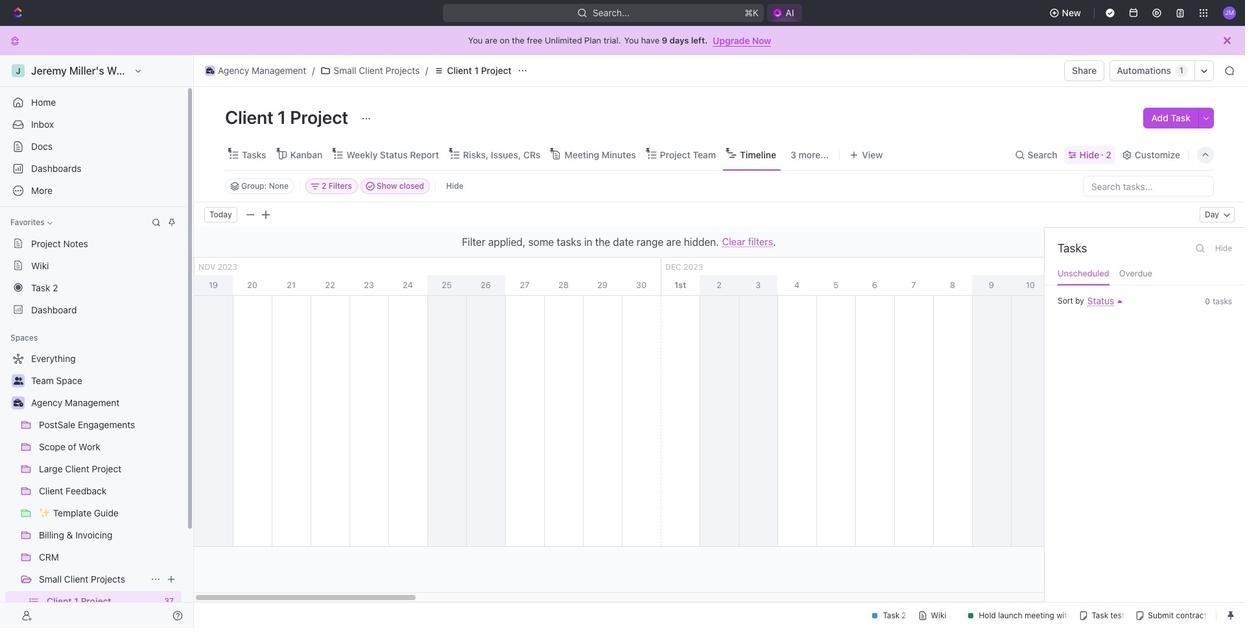 Task type: locate. For each thing, give the bounding box(es) containing it.
0 horizontal spatial small
[[39, 574, 62, 585]]

3 inside "dropdown button"
[[791, 149, 797, 160]]

hide 2
[[1080, 149, 1112, 160]]

0 vertical spatial business time image
[[206, 67, 214, 74]]

1 vertical spatial business time image
[[13, 399, 23, 407]]

project up kanban
[[290, 106, 349, 128]]

status left the report at top left
[[380, 149, 408, 160]]

favorites
[[10, 217, 45, 227]]

search button
[[1011, 146, 1062, 164]]

team left timeline link
[[693, 149, 716, 160]]

2 2023 from the left
[[684, 262, 704, 272]]

1 vertical spatial client 1 project link
[[47, 591, 159, 612]]

tasks left 'in'
[[557, 236, 582, 248]]

0 horizontal spatial agency management
[[31, 397, 120, 408]]

hide button down risks, at the left top of page
[[441, 178, 469, 194]]

project up 'wiki' in the left top of the page
[[31, 238, 61, 249]]

1 vertical spatial agency management
[[31, 397, 120, 408]]

2 right ‎task
[[53, 282, 58, 293]]

nov
[[199, 262, 216, 272]]

team right user group icon
[[31, 375, 54, 386]]

1 horizontal spatial business time image
[[206, 67, 214, 74]]

tasks up group:
[[242, 149, 266, 160]]

1 vertical spatial agency
[[31, 397, 62, 408]]

tree
[[5, 348, 182, 628]]

hide down risks, at the left top of page
[[446, 181, 464, 191]]

are left on
[[485, 35, 498, 45]]

9 right have
[[662, 35, 668, 45]]

2 you from the left
[[625, 35, 639, 45]]

Search tasks... text field
[[1084, 176, 1214, 196]]

project down scope of work link
[[92, 463, 122, 474]]

1 vertical spatial are
[[667, 236, 682, 248]]

0 vertical spatial agency
[[218, 65, 249, 76]]

client 1 project down crm link
[[47, 596, 111, 607]]

1 horizontal spatial are
[[667, 236, 682, 248]]

weekly
[[347, 149, 378, 160]]

tasks right 0
[[1213, 297, 1233, 306]]

2 vertical spatial client 1 project
[[47, 596, 111, 607]]

team space link
[[31, 370, 179, 391]]

docs
[[31, 141, 53, 152]]

0 horizontal spatial agency
[[31, 397, 62, 408]]

notes
[[63, 238, 88, 249]]

1 vertical spatial small
[[39, 574, 62, 585]]

1 vertical spatial 3
[[756, 280, 761, 290]]

0 horizontal spatial status
[[380, 149, 408, 160]]

‎task
[[31, 282, 50, 293]]

home
[[31, 97, 56, 108]]

1 vertical spatial management
[[65, 397, 120, 408]]

0 vertical spatial tasks
[[242, 149, 266, 160]]

1 horizontal spatial 2023
[[684, 262, 704, 272]]

client 1 project up kanban link
[[225, 106, 352, 128]]

8
[[950, 280, 956, 290]]

1 vertical spatial projects
[[91, 574, 125, 585]]

timeline link
[[738, 146, 777, 164]]

report
[[410, 149, 439, 160]]

0 horizontal spatial small client projects link
[[39, 569, 145, 590]]

1 horizontal spatial /
[[426, 65, 428, 76]]

are inside 'filter applied, some tasks in the date range are hidden. clear filters .'
[[667, 236, 682, 248]]

0 vertical spatial client 1 project
[[447, 65, 512, 76]]

add task
[[1152, 112, 1191, 123]]

weekly status report link
[[344, 146, 439, 164]]

billing & invoicing
[[39, 529, 113, 540]]

meeting minutes
[[565, 149, 636, 160]]

0 horizontal spatial client 1 project link
[[47, 591, 159, 612]]

nov 2023
[[199, 262, 237, 272]]

0 horizontal spatial hide button
[[441, 178, 469, 194]]

0 vertical spatial agency management link
[[202, 63, 310, 79]]

project inside project notes link
[[31, 238, 61, 249]]

0 horizontal spatial you
[[468, 35, 483, 45]]

19
[[209, 280, 218, 290]]

0
[[1206, 297, 1211, 306]]

new
[[1063, 7, 1082, 18]]

project notes
[[31, 238, 88, 249]]

0 horizontal spatial tasks
[[557, 236, 582, 248]]

1 horizontal spatial team
[[693, 149, 716, 160]]

client 1 project
[[447, 65, 512, 76], [225, 106, 352, 128], [47, 596, 111, 607]]

tasks up unscheduled
[[1058, 241, 1088, 255]]

22
[[325, 280, 335, 290]]

project right minutes
[[660, 149, 691, 160]]

28
[[559, 280, 569, 290]]

dashboards link
[[5, 158, 182, 179]]

jeremy
[[31, 65, 67, 77]]

0 horizontal spatial tasks
[[242, 149, 266, 160]]

0 vertical spatial management
[[252, 65, 306, 76]]

0 horizontal spatial /
[[312, 65, 315, 76]]

share button
[[1065, 60, 1105, 81]]

0 vertical spatial are
[[485, 35, 498, 45]]

0 horizontal spatial 2023
[[218, 262, 237, 272]]

projects
[[386, 65, 420, 76], [91, 574, 125, 585]]

spaces
[[10, 333, 38, 343]]

1 vertical spatial small client projects
[[39, 574, 125, 585]]

customize
[[1135, 149, 1181, 160]]

1 horizontal spatial agency management
[[218, 65, 306, 76]]

10
[[1026, 280, 1036, 290]]

the
[[512, 35, 525, 45], [595, 236, 611, 248]]

agency management
[[218, 65, 306, 76], [31, 397, 120, 408]]

you left have
[[625, 35, 639, 45]]

2
[[1106, 149, 1112, 160], [322, 181, 327, 191], [717, 280, 722, 290], [53, 282, 58, 293]]

client 1 project down on
[[447, 65, 512, 76]]

status right by
[[1088, 295, 1115, 306]]

2 horizontal spatial hide
[[1216, 243, 1233, 253]]

you
[[468, 35, 483, 45], [625, 35, 639, 45]]

tasks
[[242, 149, 266, 160], [1058, 241, 1088, 255]]

small client projects link inside tree
[[39, 569, 145, 590]]

new button
[[1044, 3, 1089, 23]]

small client projects link
[[318, 63, 423, 79], [39, 569, 145, 590]]

0 horizontal spatial agency management link
[[31, 393, 179, 413]]

the right 'in'
[[595, 236, 611, 248]]

0 horizontal spatial business time image
[[13, 399, 23, 407]]

filters
[[329, 181, 352, 191]]

0 vertical spatial the
[[512, 35, 525, 45]]

0 horizontal spatial small client projects
[[39, 574, 125, 585]]

client 1 project link down on
[[431, 63, 515, 79]]

0 vertical spatial 9
[[662, 35, 668, 45]]

0 vertical spatial small client projects link
[[318, 63, 423, 79]]

1 vertical spatial small client projects link
[[39, 569, 145, 590]]

upgrade
[[713, 35, 750, 46]]

1 vertical spatial hide
[[446, 181, 464, 191]]

agency inside tree
[[31, 397, 62, 408]]

2 vertical spatial hide
[[1216, 243, 1233, 253]]

0 vertical spatial tasks
[[557, 236, 582, 248]]

1 horizontal spatial 3
[[791, 149, 797, 160]]

0 vertical spatial 3
[[791, 149, 797, 160]]

1 horizontal spatial the
[[595, 236, 611, 248]]

1 horizontal spatial agency
[[218, 65, 249, 76]]

hide button
[[441, 178, 469, 194], [1212, 241, 1237, 256]]

2 left customize button
[[1106, 149, 1112, 160]]

day button
[[1200, 207, 1235, 223]]

tree inside sidebar navigation
[[5, 348, 182, 628]]

.
[[774, 236, 776, 248]]

0 vertical spatial agency management
[[218, 65, 306, 76]]

1 vertical spatial agency management link
[[31, 393, 179, 413]]

closed
[[399, 181, 424, 191]]

project
[[481, 65, 512, 76], [290, 106, 349, 128], [660, 149, 691, 160], [31, 238, 61, 249], [92, 463, 122, 474], [81, 596, 111, 607]]

1 you from the left
[[468, 35, 483, 45]]

business time image
[[206, 67, 214, 74], [13, 399, 23, 407]]

1 horizontal spatial hide button
[[1212, 241, 1237, 256]]

automations
[[1118, 65, 1172, 76]]

0 horizontal spatial the
[[512, 35, 525, 45]]

1 2023 from the left
[[218, 262, 237, 272]]

miller's
[[69, 65, 104, 77]]

0 horizontal spatial team
[[31, 375, 54, 386]]

issues,
[[491, 149, 521, 160]]

search...
[[593, 7, 630, 18]]

2023 for nov 2023
[[218, 262, 237, 272]]

1 horizontal spatial tasks
[[1058, 241, 1088, 255]]

9 inside you are on the free unlimited plan trial. you have 9 days left. upgrade now
[[662, 35, 668, 45]]

billing & invoicing link
[[39, 525, 179, 546]]

3 left 4
[[756, 280, 761, 290]]

add
[[1152, 112, 1169, 123]]

are right range
[[667, 236, 682, 248]]

1 vertical spatial the
[[595, 236, 611, 248]]

1 vertical spatial status
[[1088, 295, 1115, 306]]

everything
[[31, 353, 76, 364]]

9 left 10 at top
[[989, 280, 995, 290]]

feedback
[[66, 485, 107, 496]]

0 horizontal spatial client 1 project
[[47, 596, 111, 607]]

wiki link
[[5, 255, 182, 276]]

jeremy miller's workspace, , element
[[12, 64, 25, 77]]

jeremy miller's workspace
[[31, 65, 161, 77]]

0 vertical spatial status
[[380, 149, 408, 160]]

0 horizontal spatial projects
[[91, 574, 125, 585]]

hide right search
[[1080, 149, 1100, 160]]

postsale engagements
[[39, 419, 135, 430]]

inbox
[[31, 119, 54, 130]]

weekly status report
[[347, 149, 439, 160]]

client 1 project link down crm link
[[47, 591, 159, 612]]

more...
[[799, 149, 829, 160]]

1 horizontal spatial client 1 project link
[[431, 63, 515, 79]]

1 vertical spatial team
[[31, 375, 54, 386]]

0 horizontal spatial 9
[[662, 35, 668, 45]]

1 horizontal spatial small
[[334, 65, 357, 76]]

0 horizontal spatial 3
[[756, 280, 761, 290]]

day
[[1205, 210, 1220, 219]]

status
[[380, 149, 408, 160], [1088, 295, 1115, 306]]

2023 right nov
[[218, 262, 237, 272]]

✨
[[39, 507, 51, 518]]

1 horizontal spatial small client projects link
[[318, 63, 423, 79]]

view button
[[846, 146, 888, 164]]

crm
[[39, 552, 59, 563]]

tree containing everything
[[5, 348, 182, 628]]

hide button down day dropdown button at the top right
[[1212, 241, 1237, 256]]

3 left more... on the top right
[[791, 149, 797, 160]]

of
[[68, 441, 76, 452]]

status button
[[1085, 295, 1115, 306]]

1 horizontal spatial projects
[[386, 65, 420, 76]]

3 more... button
[[786, 146, 834, 164]]

0 vertical spatial team
[[693, 149, 716, 160]]

0 horizontal spatial hide
[[446, 181, 464, 191]]

guide
[[94, 507, 119, 518]]

0 horizontal spatial are
[[485, 35, 498, 45]]

you left on
[[468, 35, 483, 45]]

business time image inside agency management link
[[206, 67, 214, 74]]

the inside you are on the free unlimited plan trial. you have 9 days left. upgrade now
[[512, 35, 525, 45]]

1 horizontal spatial client 1 project
[[225, 106, 352, 128]]

small
[[334, 65, 357, 76], [39, 574, 62, 585]]

2 horizontal spatial client 1 project
[[447, 65, 512, 76]]

2 left filters
[[322, 181, 327, 191]]

st
[[679, 280, 687, 290]]

management inside tree
[[65, 397, 120, 408]]

0 horizontal spatial management
[[65, 397, 120, 408]]

hide down day dropdown button at the top right
[[1216, 243, 1233, 253]]

tasks inside 'filter applied, some tasks in the date range are hidden. clear filters .'
[[557, 236, 582, 248]]

7
[[912, 280, 917, 290]]

1 horizontal spatial you
[[625, 35, 639, 45]]

1 vertical spatial 9
[[989, 280, 995, 290]]

jm button
[[1220, 3, 1241, 23]]

hidden.
[[684, 236, 719, 248]]

the right on
[[512, 35, 525, 45]]

1 vertical spatial tasks
[[1213, 297, 1233, 306]]

hide for bottommost hide button
[[1216, 243, 1233, 253]]

1 horizontal spatial management
[[252, 65, 306, 76]]

26
[[481, 280, 491, 290]]

1 horizontal spatial hide
[[1080, 149, 1100, 160]]

hide for topmost hide button
[[446, 181, 464, 191]]

1 horizontal spatial small client projects
[[334, 65, 420, 76]]

2023 right dec
[[684, 262, 704, 272]]



Task type: vqa. For each thing, say whether or not it's contained in the screenshot.
View
yes



Task type: describe. For each thing, give the bounding box(es) containing it.
✨ template guide link
[[39, 503, 179, 524]]

date
[[613, 236, 634, 248]]

by
[[1076, 296, 1085, 306]]

risks,
[[463, 149, 489, 160]]

days
[[670, 35, 689, 45]]

25
[[442, 280, 452, 290]]

dashboard
[[31, 304, 77, 315]]

0 vertical spatial hide
[[1080, 149, 1100, 160]]

clear
[[723, 236, 746, 247]]

project down crm link
[[81, 596, 111, 607]]

space
[[56, 375, 82, 386]]

30
[[636, 280, 647, 290]]

project inside large client project link
[[92, 463, 122, 474]]

range
[[637, 236, 664, 248]]

sort by
[[1058, 296, 1085, 306]]

3 for 3
[[756, 280, 761, 290]]

project inside project team link
[[660, 149, 691, 160]]

1 horizontal spatial status
[[1088, 295, 1115, 306]]

some
[[529, 236, 554, 248]]

✨ template guide
[[39, 507, 119, 518]]

sidebar navigation
[[0, 55, 197, 628]]

upgrade now link
[[713, 35, 772, 46]]

27
[[520, 280, 530, 290]]

add task button
[[1144, 108, 1199, 128]]

24
[[403, 280, 413, 290]]

0 vertical spatial small client projects
[[334, 65, 420, 76]]

scope
[[39, 441, 65, 452]]

29
[[598, 280, 608, 290]]

home link
[[5, 92, 182, 113]]

are inside you are on the free unlimited plan trial. you have 9 days left. upgrade now
[[485, 35, 498, 45]]

⌘k
[[745, 7, 759, 18]]

0 vertical spatial client 1 project link
[[431, 63, 515, 79]]

view button
[[846, 140, 888, 170]]

projects inside tree
[[91, 574, 125, 585]]

dashboards
[[31, 163, 82, 174]]

37
[[164, 596, 174, 606]]

project team link
[[658, 146, 716, 164]]

2 inside dropdown button
[[322, 181, 327, 191]]

show closed
[[377, 181, 424, 191]]

1 st
[[675, 280, 687, 290]]

meeting
[[565, 149, 600, 160]]

jm
[[1226, 9, 1235, 16]]

large
[[39, 463, 63, 474]]

filters
[[748, 236, 774, 247]]

agency management inside tree
[[31, 397, 120, 408]]

dec
[[666, 262, 682, 272]]

1 horizontal spatial 9
[[989, 280, 995, 290]]

1 horizontal spatial agency management link
[[202, 63, 310, 79]]

1 horizontal spatial tasks
[[1213, 297, 1233, 306]]

1 vertical spatial hide button
[[1212, 241, 1237, 256]]

small client projects inside tree
[[39, 574, 125, 585]]

project notes link
[[5, 233, 182, 254]]

sort
[[1058, 296, 1074, 306]]

large client project
[[39, 463, 122, 474]]

today button
[[204, 207, 237, 223]]

0 vertical spatial small
[[334, 65, 357, 76]]

4
[[795, 280, 800, 290]]

2 filters
[[322, 181, 352, 191]]

work
[[79, 441, 101, 452]]

business time image inside tree
[[13, 399, 23, 407]]

now
[[752, 35, 772, 46]]

0 vertical spatial hide button
[[441, 178, 469, 194]]

have
[[641, 35, 660, 45]]

engagements
[[78, 419, 135, 430]]

postsale engagements link
[[39, 415, 179, 435]]

timeline
[[740, 149, 777, 160]]

share
[[1073, 65, 1097, 76]]

more button
[[5, 180, 182, 201]]

task
[[1172, 112, 1191, 123]]

unscheduled
[[1058, 268, 1110, 278]]

large client project link
[[39, 459, 179, 480]]

1 vertical spatial tasks
[[1058, 241, 1088, 255]]

1 / from the left
[[312, 65, 315, 76]]

2 filters button
[[306, 178, 358, 194]]

user group image
[[13, 377, 23, 385]]

free
[[527, 35, 543, 45]]

2 inside sidebar navigation
[[53, 282, 58, 293]]

team inside tree
[[31, 375, 54, 386]]

3 for 3 more...
[[791, 149, 797, 160]]

ai
[[786, 7, 795, 18]]

trial.
[[604, 35, 621, 45]]

1 vertical spatial client 1 project
[[225, 106, 352, 128]]

0 vertical spatial projects
[[386, 65, 420, 76]]

j
[[16, 66, 21, 76]]

‎task 2
[[31, 282, 58, 293]]

in
[[584, 236, 593, 248]]

none
[[269, 181, 289, 191]]

1 inside tree
[[74, 596, 78, 607]]

docs link
[[5, 136, 182, 157]]

client 1 project inside tree
[[47, 596, 111, 607]]

2 right st
[[717, 280, 722, 290]]

meeting minutes link
[[562, 146, 636, 164]]

day button
[[1200, 207, 1235, 223]]

the inside 'filter applied, some tasks in the date range are hidden. clear filters .'
[[595, 236, 611, 248]]

project down on
[[481, 65, 512, 76]]

filter applied, some tasks in the date range are hidden. clear filters .
[[462, 236, 776, 248]]

template
[[53, 507, 92, 518]]

team space
[[31, 375, 82, 386]]

minutes
[[602, 149, 636, 160]]

unlimited
[[545, 35, 582, 45]]

kanban
[[290, 149, 323, 160]]

6
[[873, 280, 878, 290]]

‎task 2 link
[[5, 277, 182, 298]]

2 / from the left
[[426, 65, 428, 76]]

dashboard link
[[5, 299, 182, 320]]

2023 for dec 2023
[[684, 262, 704, 272]]

group: none
[[241, 181, 289, 191]]

show closed button
[[361, 178, 430, 194]]

small inside tree
[[39, 574, 62, 585]]

applied,
[[488, 236, 526, 248]]

inbox link
[[5, 114, 182, 135]]

project team
[[660, 149, 716, 160]]

&
[[67, 529, 73, 540]]

crm link
[[39, 547, 179, 568]]



